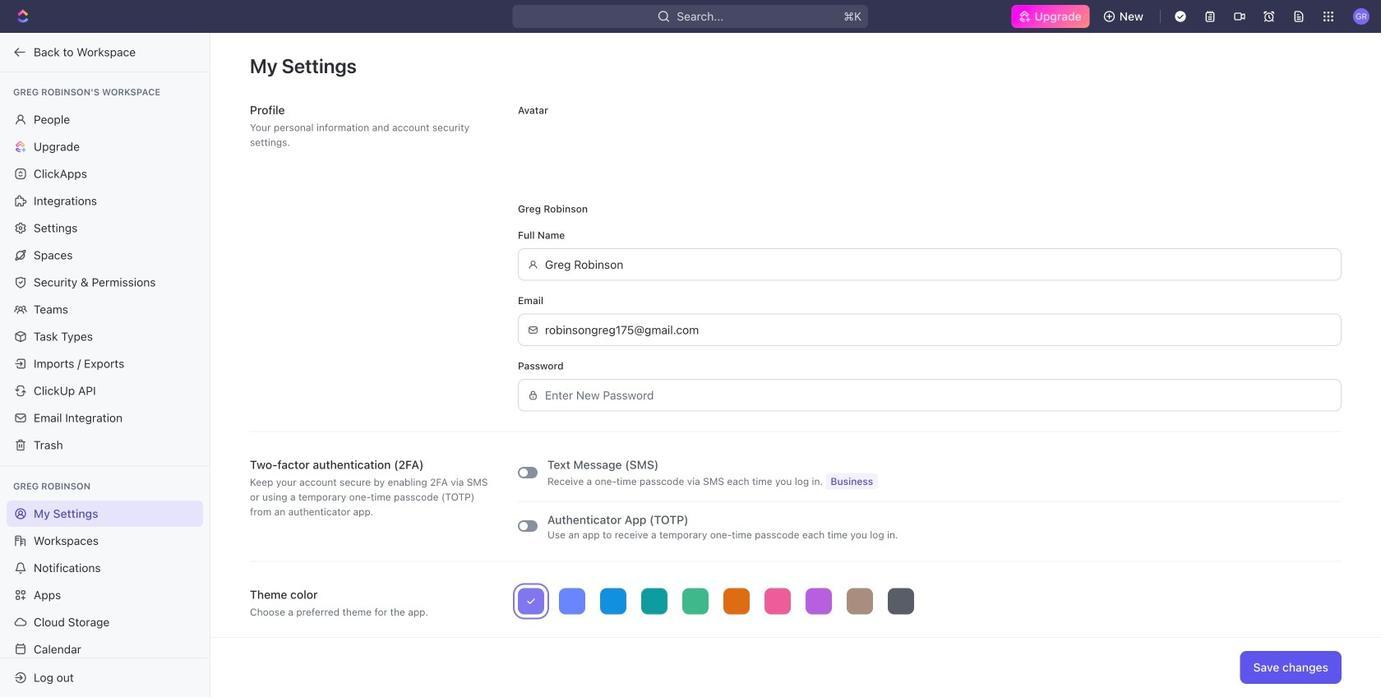 Task type: describe. For each thing, give the bounding box(es) containing it.
6 option from the left
[[724, 589, 750, 615]]

9 option from the left
[[847, 589, 873, 615]]

7 option from the left
[[765, 589, 791, 615]]

10 option from the left
[[888, 589, 915, 615]]

4 option from the left
[[641, 589, 668, 615]]

1 option from the left
[[518, 589, 544, 615]]

8 option from the left
[[806, 589, 832, 615]]

available on business plans or higher element
[[826, 473, 878, 490]]



Task type: locate. For each thing, give the bounding box(es) containing it.
3 option from the left
[[600, 589, 627, 615]]

Enter Username text field
[[545, 249, 1332, 280]]

Enter Email text field
[[545, 315, 1332, 345]]

2 option from the left
[[559, 589, 586, 615]]

option
[[518, 589, 544, 615], [559, 589, 586, 615], [600, 589, 627, 615], [641, 589, 668, 615], [683, 589, 709, 615], [724, 589, 750, 615], [765, 589, 791, 615], [806, 589, 832, 615], [847, 589, 873, 615], [888, 589, 915, 615]]

Enter New Password text field
[[545, 380, 1332, 411]]

5 option from the left
[[683, 589, 709, 615]]

list box
[[518, 589, 1342, 615]]



Task type: vqa. For each thing, say whether or not it's contained in the screenshot.
the right the Space, , element
no



